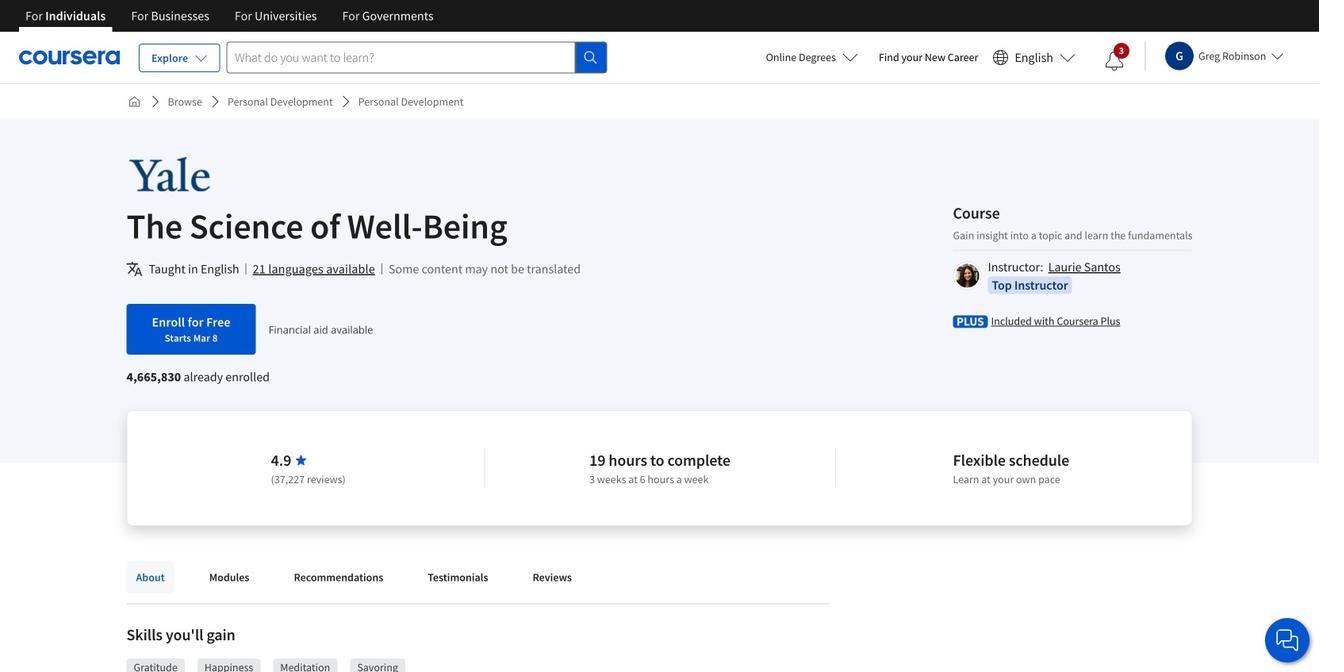 Task type: describe. For each thing, give the bounding box(es) containing it.
coursera plus image
[[953, 315, 988, 328]]

coursera image
[[19, 45, 120, 70]]

banner navigation
[[13, 0, 446, 32]]

home image
[[128, 95, 141, 108]]

yale university image
[[127, 157, 275, 193]]



Task type: vqa. For each thing, say whether or not it's contained in the screenshot.
Search Box
yes



Task type: locate. For each thing, give the bounding box(es) containing it.
laurie santos image
[[956, 264, 980, 288]]

None search field
[[226, 42, 607, 73]]

What do you want to learn? text field
[[226, 42, 576, 73]]



